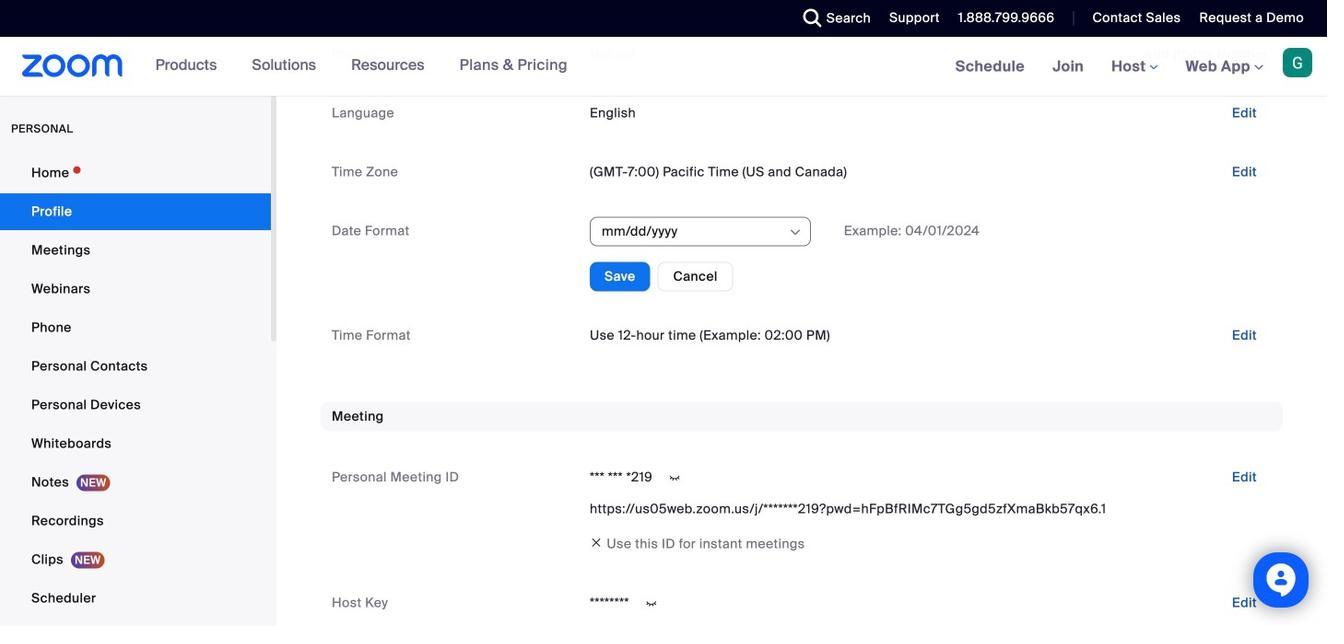Task type: describe. For each thing, give the bounding box(es) containing it.
meetings navigation
[[942, 37, 1327, 97]]

zoom logo image
[[22, 54, 123, 77]]

show personal meeting id image
[[660, 470, 689, 487]]



Task type: locate. For each thing, give the bounding box(es) containing it.
personal menu menu
[[0, 155, 271, 627]]

banner
[[0, 37, 1327, 97]]

product information navigation
[[142, 37, 581, 96]]

show host key image
[[637, 596, 666, 613]]

profile picture image
[[1283, 48, 1312, 77]]



Task type: vqa. For each thing, say whether or not it's contained in the screenshot.
meetings navigation
yes



